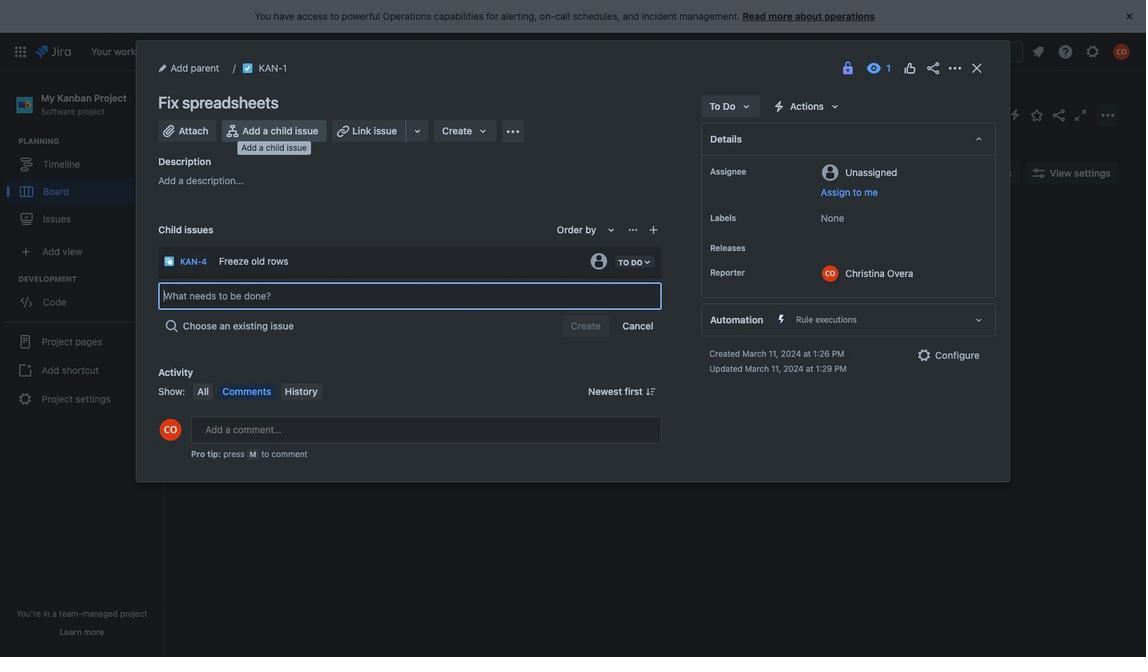 Task type: describe. For each thing, give the bounding box(es) containing it.
details element
[[701, 123, 996, 156]]

copy link to issue image
[[284, 62, 295, 73]]

sidebar element
[[0, 71, 164, 657]]

2 list item from the left
[[154, 32, 207, 71]]

reporter pin to top. only you can see pinned fields. image
[[748, 267, 759, 278]]

0 horizontal spatial list
[[84, 32, 805, 71]]

4 list item from the left
[[262, 32, 333, 71]]

0 of 1 child issues complete image
[[331, 280, 342, 291]]

primary element
[[8, 32, 805, 71]]

more information about christina overa image
[[822, 265, 839, 282]]

5 list item from the left
[[338, 32, 384, 71]]

assignee pin to top. only you can see pinned fields. image
[[749, 166, 760, 177]]

search image
[[892, 46, 903, 57]]

0 vertical spatial group
[[7, 136, 163, 237]]

Search this board text field
[[192, 161, 255, 186]]

vote options: no one has voted for this issue yet. image
[[902, 60, 918, 76]]

3 list item from the left
[[213, 32, 257, 71]]

actions image
[[947, 60, 963, 76]]

issue actions image
[[628, 224, 639, 235]]

7 list item from the left
[[480, 32, 519, 71]]



Task type: vqa. For each thing, say whether or not it's contained in the screenshot.
"group"
yes



Task type: locate. For each thing, give the bounding box(es) containing it.
add app image
[[505, 123, 521, 140]]

Add a comment… field
[[191, 416, 662, 443]]

1 vertical spatial group
[[7, 274, 163, 320]]

menu bar
[[191, 383, 324, 400]]

None search field
[[887, 41, 1023, 62]]

Search field
[[887, 41, 1023, 62]]

1 vertical spatial task image
[[203, 280, 214, 291]]

1 horizontal spatial task image
[[242, 63, 253, 74]]

1 vertical spatial heading
[[18, 274, 163, 285]]

banner
[[0, 32, 1146, 71]]

8 list item from the left
[[530, 32, 577, 71]]

0 vertical spatial heading
[[18, 136, 163, 147]]

0 vertical spatial task image
[[242, 63, 253, 74]]

group
[[7, 136, 163, 237], [7, 274, 163, 320], [5, 321, 158, 418]]

1 list item from the left
[[87, 32, 148, 71]]

What needs to be done? field
[[160, 284, 660, 308]]

heading for the middle group
[[18, 274, 163, 285]]

tooltip
[[237, 141, 311, 155]]

2 heading from the top
[[18, 274, 163, 285]]

labels pin to top. only you can see pinned fields. image
[[739, 213, 750, 224]]

task image
[[242, 63, 253, 74], [203, 280, 214, 291]]

link web pages and more image
[[409, 123, 426, 139]]

6 list item from the left
[[390, 32, 430, 71]]

enter full screen image
[[1073, 107, 1089, 123]]

0 horizontal spatial task image
[[203, 280, 214, 291]]

2 vertical spatial group
[[5, 321, 158, 418]]

issue type: subtask image
[[164, 256, 175, 267]]

list
[[84, 32, 805, 71], [1026, 39, 1138, 64]]

0 of 1 child issues complete image
[[331, 280, 342, 291]]

1 horizontal spatial list
[[1026, 39, 1138, 64]]

dismiss image
[[1122, 8, 1138, 25]]

create child image
[[648, 224, 659, 235]]

star kan board image
[[1029, 107, 1045, 123]]

dialog
[[136, 41, 1010, 482]]

1 heading from the top
[[18, 136, 163, 147]]

close image
[[969, 60, 985, 76]]

jira image
[[35, 43, 71, 60], [35, 43, 71, 60]]

automation element
[[701, 304, 996, 336]]

heading for the topmost group
[[18, 136, 163, 147]]

list item
[[87, 32, 148, 71], [154, 32, 207, 71], [213, 32, 257, 71], [262, 32, 333, 71], [338, 32, 384, 71], [390, 32, 430, 71], [480, 32, 519, 71], [530, 32, 577, 71]]

heading
[[18, 136, 163, 147], [18, 274, 163, 285]]



